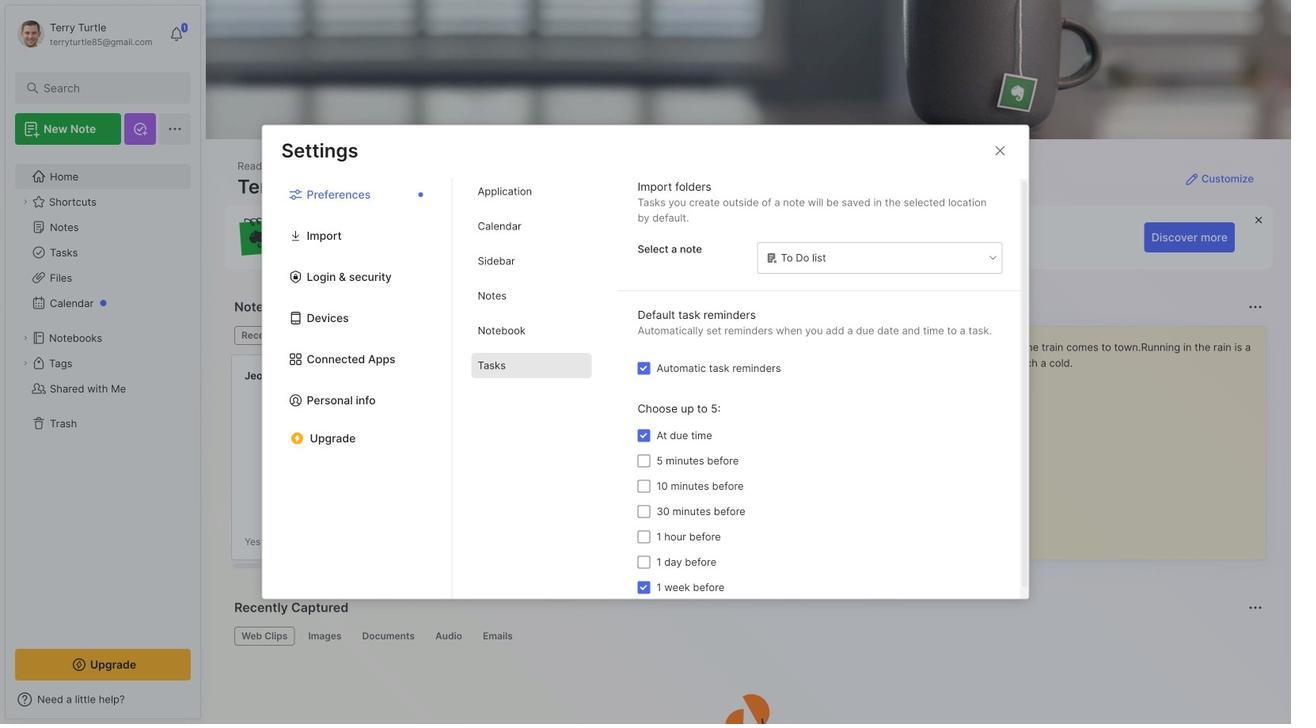 Task type: locate. For each thing, give the bounding box(es) containing it.
None checkbox
[[638, 430, 651, 442], [638, 506, 651, 518], [638, 430, 651, 442], [638, 506, 651, 518]]

None search field
[[44, 78, 170, 97]]

tab
[[472, 179, 592, 204], [472, 214, 592, 239], [472, 249, 592, 274], [472, 284, 592, 309], [472, 318, 592, 344], [234, 326, 281, 345], [287, 326, 351, 345], [472, 353, 592, 379], [234, 627, 295, 646], [301, 627, 349, 646], [355, 627, 422, 646], [428, 627, 470, 646], [476, 627, 520, 646]]

tab list
[[263, 179, 453, 599], [453, 179, 611, 599], [234, 326, 909, 345], [234, 627, 1261, 646]]

main element
[[0, 0, 206, 725]]

tree
[[6, 154, 200, 635]]

row group
[[231, 355, 1292, 570]]

Start writing… text field
[[948, 327, 1266, 547]]

None checkbox
[[638, 362, 651, 375], [638, 455, 651, 468], [638, 480, 651, 493], [638, 531, 651, 544], [638, 556, 651, 569], [638, 582, 651, 594], [638, 362, 651, 375], [638, 455, 651, 468], [638, 480, 651, 493], [638, 531, 651, 544], [638, 556, 651, 569], [638, 582, 651, 594]]

expand notebooks image
[[21, 333, 30, 343]]

close image
[[991, 141, 1010, 160]]



Task type: vqa. For each thing, say whether or not it's contained in the screenshot.
Account Field
no



Task type: describe. For each thing, give the bounding box(es) containing it.
none search field inside 'main' element
[[44, 78, 170, 97]]

tree inside 'main' element
[[6, 154, 200, 635]]

Default task note field
[[757, 242, 1004, 275]]

Search text field
[[44, 81, 170, 96]]

expand tags image
[[21, 359, 30, 368]]



